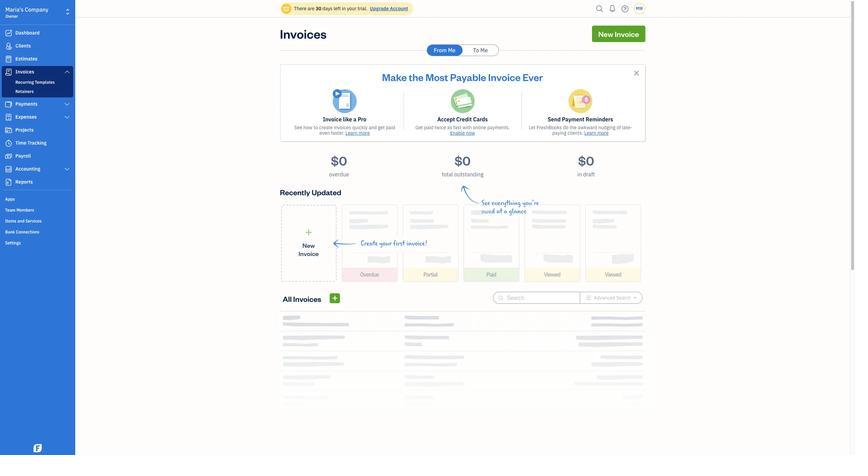 Task type: locate. For each thing, give the bounding box(es) containing it.
retainers
[[15, 89, 34, 94]]

team
[[5, 208, 15, 213]]

invoices up recurring
[[15, 69, 34, 75]]

how
[[303, 124, 312, 131]]

1 vertical spatial new invoice
[[299, 241, 319, 257]]

1 learn from the left
[[345, 130, 357, 136]]

your left trial.
[[347, 5, 356, 12]]

1 horizontal spatial and
[[369, 124, 377, 131]]

you're
[[522, 199, 539, 207]]

the left most on the top of the page
[[409, 70, 424, 83]]

2 chevron large down image from the top
[[64, 115, 70, 120]]

money image
[[4, 153, 13, 160]]

to
[[473, 47, 479, 54]]

estimates link
[[2, 53, 73, 65]]

chevron large down image
[[64, 102, 70, 107], [64, 115, 70, 120], [64, 167, 70, 172]]

0 vertical spatial overdue
[[329, 171, 349, 178]]

1 horizontal spatial see
[[481, 199, 490, 207]]

recently
[[280, 187, 310, 197]]

retainers link
[[3, 88, 72, 96]]

trial.
[[358, 5, 367, 12]]

total
[[442, 171, 453, 178]]

0 vertical spatial new invoice
[[598, 29, 639, 39]]

services
[[25, 219, 42, 224]]

$0 overdue
[[329, 153, 349, 178]]

recently updated
[[280, 187, 341, 197]]

mw button
[[634, 3, 645, 14]]

new invoice link
[[592, 26, 645, 42], [281, 205, 336, 282]]

1 vertical spatial and
[[17, 219, 25, 224]]

projects link
[[2, 124, 73, 136]]

invoice like a pro image
[[333, 89, 357, 113]]

1 viewed from the left
[[544, 271, 560, 278]]

1 horizontal spatial me
[[480, 47, 488, 54]]

1 vertical spatial the
[[570, 124, 577, 131]]

learn right clients.
[[584, 130, 596, 136]]

see up owed
[[481, 199, 490, 207]]

more down pro
[[359, 130, 370, 136]]

$0 down faster.
[[331, 153, 347, 169]]

1 horizontal spatial new
[[598, 29, 613, 39]]

invoices right "all"
[[293, 294, 321, 304]]

viewed
[[544, 271, 560, 278], [605, 271, 621, 278]]

maria's
[[5, 6, 23, 13]]

new down search icon
[[598, 29, 613, 39]]

chevron large down image for accounting
[[64, 167, 70, 172]]

a right at
[[504, 208, 507, 215]]

0 vertical spatial your
[[347, 5, 356, 12]]

learn more down pro
[[345, 130, 370, 136]]

$0 up the draft at the right top
[[578, 153, 594, 169]]

me for to me
[[480, 47, 488, 54]]

estimates
[[15, 56, 37, 62]]

expense image
[[4, 114, 13, 121]]

items and services link
[[2, 216, 73, 226]]

1 vertical spatial see
[[481, 199, 490, 207]]

payments link
[[2, 98, 73, 110]]

new invoice down plus image
[[299, 241, 319, 257]]

invoices down there at the left of page
[[280, 26, 327, 42]]

invoice left ever
[[488, 70, 521, 83]]

0 horizontal spatial new invoice link
[[281, 205, 336, 282]]

reports link
[[2, 176, 73, 188]]

see left the how
[[294, 124, 302, 131]]

accept credit cards get paid twice as fast with online payments. enable now
[[415, 116, 510, 136]]

cards
[[473, 116, 488, 123]]

0 vertical spatial see
[[294, 124, 302, 131]]

more down reminders
[[597, 130, 609, 136]]

overdue
[[329, 171, 349, 178], [360, 271, 379, 278]]

send payment reminders image
[[568, 89, 592, 113]]

learn right faster.
[[345, 130, 357, 136]]

report image
[[4, 179, 13, 186]]

0 horizontal spatial $0
[[331, 153, 347, 169]]

invoice down plus image
[[299, 250, 319, 257]]

me
[[448, 47, 456, 54], [480, 47, 488, 54]]

2 learn from the left
[[584, 130, 596, 136]]

1 vertical spatial new invoice link
[[281, 205, 336, 282]]

me for from me
[[448, 47, 456, 54]]

1 horizontal spatial the
[[570, 124, 577, 131]]

plus image
[[305, 229, 313, 236]]

0 horizontal spatial viewed
[[544, 271, 560, 278]]

2 viewed from the left
[[605, 271, 621, 278]]

see inside see how to create invoices quickly and get paid even faster.
[[294, 124, 302, 131]]

connections
[[16, 229, 39, 235]]

chevron large down image down payments link
[[64, 115, 70, 120]]

estimate image
[[4, 56, 13, 63]]

faster.
[[331, 130, 344, 136]]

overdue up updated
[[329, 171, 349, 178]]

see inside see everything you're owed at a glance
[[481, 199, 490, 207]]

bank
[[5, 229, 15, 235]]

see
[[294, 124, 302, 131], [481, 199, 490, 207]]

payroll
[[15, 153, 31, 159]]

chevron large down image inside accounting "link"
[[64, 167, 70, 172]]

0 horizontal spatial and
[[17, 219, 25, 224]]

accept credit cards image
[[451, 89, 475, 113]]

0 horizontal spatial the
[[409, 70, 424, 83]]

your
[[347, 5, 356, 12], [379, 240, 392, 248]]

see for see how to create invoices quickly and get paid even faster.
[[294, 124, 302, 131]]

2 me from the left
[[480, 47, 488, 54]]

2 horizontal spatial paid
[[486, 271, 496, 278]]

1 $0 from the left
[[331, 153, 347, 169]]

0 vertical spatial the
[[409, 70, 424, 83]]

1 horizontal spatial a
[[504, 208, 507, 215]]

time tracking
[[15, 140, 47, 146]]

30
[[316, 5, 321, 12]]

with
[[462, 124, 472, 131]]

in right left
[[342, 5, 346, 12]]

chevron large down image down retainers link
[[64, 102, 70, 107]]

me right "to"
[[480, 47, 488, 54]]

the inside "let freshbooks do the awkward nudging of late- paying clients."
[[570, 124, 577, 131]]

1 vertical spatial new
[[302, 241, 315, 249]]

awkward
[[578, 124, 597, 131]]

more for invoice like a pro
[[359, 130, 370, 136]]

1 horizontal spatial learn
[[584, 130, 596, 136]]

0 horizontal spatial more
[[359, 130, 370, 136]]

team members
[[5, 208, 34, 213]]

0 horizontal spatial your
[[347, 5, 356, 12]]

1 horizontal spatial overdue
[[360, 271, 379, 278]]

as
[[447, 124, 452, 131]]

get
[[378, 124, 385, 131]]

0 vertical spatial in
[[342, 5, 346, 12]]

3 chevron large down image from the top
[[64, 167, 70, 172]]

new invoice link for invoices
[[592, 26, 645, 42]]

2 learn more from the left
[[584, 130, 609, 136]]

most
[[426, 70, 448, 83]]

me right from
[[448, 47, 456, 54]]

new invoice
[[598, 29, 639, 39], [299, 241, 319, 257]]

0 horizontal spatial overdue
[[329, 171, 349, 178]]

1 more from the left
[[359, 130, 370, 136]]

0 horizontal spatial learn
[[345, 130, 357, 136]]

$0 up outstanding
[[455, 153, 471, 169]]

the
[[409, 70, 424, 83], [570, 124, 577, 131]]

1 horizontal spatial in
[[577, 171, 582, 178]]

from
[[434, 47, 447, 54]]

do
[[563, 124, 568, 131]]

0 horizontal spatial new
[[302, 241, 315, 249]]

chevron large down image for expenses
[[64, 115, 70, 120]]

learn
[[345, 130, 357, 136], [584, 130, 596, 136]]

reports
[[15, 179, 33, 185]]

$0 for $0 total outstanding
[[455, 153, 471, 169]]

2 $0 from the left
[[455, 153, 471, 169]]

invoice image
[[4, 69, 13, 76]]

0 horizontal spatial me
[[448, 47, 456, 54]]

paid
[[386, 124, 395, 131], [424, 124, 433, 131], [486, 271, 496, 278]]

tracking
[[28, 140, 47, 146]]

and
[[369, 124, 377, 131], [17, 219, 25, 224]]

1 vertical spatial chevron large down image
[[64, 115, 70, 120]]

of
[[617, 124, 621, 131]]

expenses
[[15, 114, 37, 120]]

2 vertical spatial chevron large down image
[[64, 167, 70, 172]]

1 me from the left
[[448, 47, 456, 54]]

learn more for reminders
[[584, 130, 609, 136]]

1 horizontal spatial $0
[[455, 153, 471, 169]]

1 horizontal spatial new invoice
[[598, 29, 639, 39]]

new invoice down go to help icon
[[598, 29, 639, 39]]

dashboard image
[[4, 30, 13, 37]]

add invoice image
[[332, 294, 338, 303]]

your left first
[[379, 240, 392, 248]]

1 vertical spatial invoices
[[15, 69, 34, 75]]

0 horizontal spatial see
[[294, 124, 302, 131]]

new
[[598, 29, 613, 39], [302, 241, 315, 249]]

0 horizontal spatial a
[[353, 116, 356, 123]]

new down plus image
[[302, 241, 315, 249]]

send payment reminders
[[548, 116, 613, 123]]

see for see everything you're owed at a glance
[[481, 199, 490, 207]]

members
[[16, 208, 34, 213]]

1 learn more from the left
[[345, 130, 370, 136]]

0 horizontal spatial learn more
[[345, 130, 370, 136]]

a
[[353, 116, 356, 123], [504, 208, 507, 215]]

go to help image
[[620, 4, 631, 14]]

1 horizontal spatial paid
[[424, 124, 433, 131]]

in left the draft at the right top
[[577, 171, 582, 178]]

apps link
[[2, 194, 73, 204]]

a left pro
[[353, 116, 356, 123]]

draft
[[583, 171, 595, 178]]

invoices inside "link"
[[15, 69, 34, 75]]

0 horizontal spatial paid
[[386, 124, 395, 131]]

$0 inside $0 in draft
[[578, 153, 594, 169]]

0 vertical spatial and
[[369, 124, 377, 131]]

and right 'items' in the top left of the page
[[17, 219, 25, 224]]

recurring
[[15, 80, 34, 85]]

0 vertical spatial new invoice link
[[592, 26, 645, 42]]

project image
[[4, 127, 13, 134]]

learn more down reminders
[[584, 130, 609, 136]]

1 chevron large down image from the top
[[64, 102, 70, 107]]

payment
[[562, 116, 584, 123]]

1 vertical spatial in
[[577, 171, 582, 178]]

1 horizontal spatial more
[[597, 130, 609, 136]]

partial
[[423, 271, 437, 278]]

like
[[343, 116, 352, 123]]

overdue down create
[[360, 271, 379, 278]]

from me
[[434, 47, 456, 54]]

invoices
[[280, 26, 327, 42], [15, 69, 34, 75], [293, 294, 321, 304]]

2 more from the left
[[597, 130, 609, 136]]

3 $0 from the left
[[578, 153, 594, 169]]

1 vertical spatial a
[[504, 208, 507, 215]]

1 horizontal spatial your
[[379, 240, 392, 248]]

all
[[283, 294, 292, 304]]

1 horizontal spatial new invoice link
[[592, 26, 645, 42]]

left
[[334, 5, 341, 12]]

1 horizontal spatial viewed
[[605, 271, 621, 278]]

chevron large down image up reports link
[[64, 167, 70, 172]]

create
[[319, 124, 333, 131]]

2 horizontal spatial $0
[[578, 153, 594, 169]]

let freshbooks do the awkward nudging of late- paying clients.
[[529, 124, 632, 136]]

and left get
[[369, 124, 377, 131]]

0 horizontal spatial in
[[342, 5, 346, 12]]

$0 inside $0 overdue
[[331, 153, 347, 169]]

the right do
[[570, 124, 577, 131]]

0 vertical spatial chevron large down image
[[64, 102, 70, 107]]

1 horizontal spatial learn more
[[584, 130, 609, 136]]

clients
[[15, 43, 31, 49]]

$0 inside $0 total outstanding
[[455, 153, 471, 169]]

payroll link
[[2, 150, 73, 162]]

to
[[314, 124, 318, 131]]



Task type: vqa. For each thing, say whether or not it's contained in the screenshot.
"LLC"
no



Task type: describe. For each thing, give the bounding box(es) containing it.
make
[[382, 70, 407, 83]]

projects
[[15, 127, 34, 133]]

paid inside the accept credit cards get paid twice as fast with online payments. enable now
[[424, 124, 433, 131]]

nudging
[[598, 124, 616, 131]]

settings
[[5, 240, 21, 246]]

accept
[[437, 116, 455, 123]]

at
[[496, 208, 502, 215]]

owner
[[5, 14, 18, 19]]

owed
[[481, 208, 495, 215]]

$0 for $0 overdue
[[331, 153, 347, 169]]

fast
[[453, 124, 461, 131]]

first
[[393, 240, 405, 248]]

paid inside see how to create invoices quickly and get paid even faster.
[[386, 124, 395, 131]]

accounting link
[[2, 163, 73, 175]]

everything
[[492, 199, 521, 207]]

upgrade account link
[[369, 5, 408, 12]]

bank connections
[[5, 229, 39, 235]]

pro
[[358, 116, 366, 123]]

enable
[[450, 130, 465, 136]]

notifications image
[[607, 2, 618, 15]]

0 vertical spatial new
[[598, 29, 613, 39]]

let
[[529, 124, 535, 131]]

to me
[[473, 47, 488, 54]]

clients link
[[2, 40, 73, 52]]

team members link
[[2, 205, 73, 215]]

learn more for a
[[345, 130, 370, 136]]

a inside see everything you're owed at a glance
[[504, 208, 507, 215]]

get
[[415, 124, 423, 131]]

0 vertical spatial invoices
[[280, 26, 327, 42]]

invoice like a pro
[[323, 116, 366, 123]]

chart image
[[4, 166, 13, 173]]

time
[[15, 140, 26, 146]]

there
[[294, 5, 306, 12]]

1 vertical spatial your
[[379, 240, 392, 248]]

paying
[[552, 130, 566, 136]]

crown image
[[283, 5, 290, 12]]

company
[[25, 6, 48, 13]]

payments
[[15, 101, 37, 107]]

dashboard
[[15, 30, 40, 36]]

and inside items and services link
[[17, 219, 25, 224]]

invoices
[[334, 124, 351, 131]]

account
[[390, 5, 408, 12]]

days
[[322, 5, 332, 12]]

2 vertical spatial invoices
[[293, 294, 321, 304]]

send
[[548, 116, 561, 123]]

payable
[[450, 70, 486, 83]]

are
[[308, 5, 314, 12]]

twice
[[435, 124, 446, 131]]

$0 for $0 in draft
[[578, 153, 594, 169]]

recurring templates
[[15, 80, 55, 85]]

0 horizontal spatial new invoice
[[299, 241, 319, 257]]

$0 in draft
[[577, 153, 595, 178]]

reminders
[[586, 116, 613, 123]]

$0 total outstanding
[[442, 153, 483, 178]]

even
[[320, 130, 330, 136]]

glance
[[509, 208, 527, 215]]

invoice!
[[407, 240, 427, 248]]

1 vertical spatial overdue
[[360, 271, 379, 278]]

credit
[[456, 116, 472, 123]]

settings link
[[2, 238, 73, 248]]

templates
[[35, 80, 55, 85]]

learn for a
[[345, 130, 357, 136]]

maria's company owner
[[5, 6, 48, 19]]

online
[[473, 124, 486, 131]]

make the most payable invoice ever
[[382, 70, 543, 83]]

payment image
[[4, 101, 13, 108]]

chevron large down image for payments
[[64, 102, 70, 107]]

Search text field
[[507, 292, 569, 303]]

from me link
[[427, 45, 462, 56]]

expenses link
[[2, 111, 73, 123]]

search image
[[594, 4, 605, 14]]

apps
[[5, 197, 15, 202]]

items and services
[[5, 219, 42, 224]]

all invoices
[[283, 294, 321, 304]]

and inside see how to create invoices quickly and get paid even faster.
[[369, 124, 377, 131]]

bank connections link
[[2, 227, 73, 237]]

to me link
[[463, 45, 498, 56]]

client image
[[4, 43, 13, 50]]

upgrade
[[370, 5, 389, 12]]

recurring templates link
[[3, 78, 72, 87]]

freshbooks
[[537, 124, 562, 131]]

outstanding
[[454, 171, 483, 178]]

see how to create invoices quickly and get paid even faster.
[[294, 124, 395, 136]]

quickly
[[352, 124, 368, 131]]

freshbooks image
[[32, 444, 43, 452]]

chevron large down image
[[64, 69, 70, 75]]

main element
[[0, 0, 92, 455]]

new invoice link for create your first invoice!
[[281, 205, 336, 282]]

learn for reminders
[[584, 130, 596, 136]]

payments.
[[487, 124, 510, 131]]

items
[[5, 219, 16, 224]]

updated
[[312, 187, 341, 197]]

0 vertical spatial a
[[353, 116, 356, 123]]

ever
[[523, 70, 543, 83]]

invoice down go to help icon
[[615, 29, 639, 39]]

late-
[[622, 124, 632, 131]]

in inside $0 in draft
[[577, 171, 582, 178]]

now
[[466, 130, 475, 136]]

timer image
[[4, 140, 13, 147]]

dashboard link
[[2, 27, 73, 39]]

close image
[[633, 69, 640, 77]]

accounting
[[15, 166, 40, 172]]

invoice up create
[[323, 116, 342, 123]]

more for send payment reminders
[[597, 130, 609, 136]]



